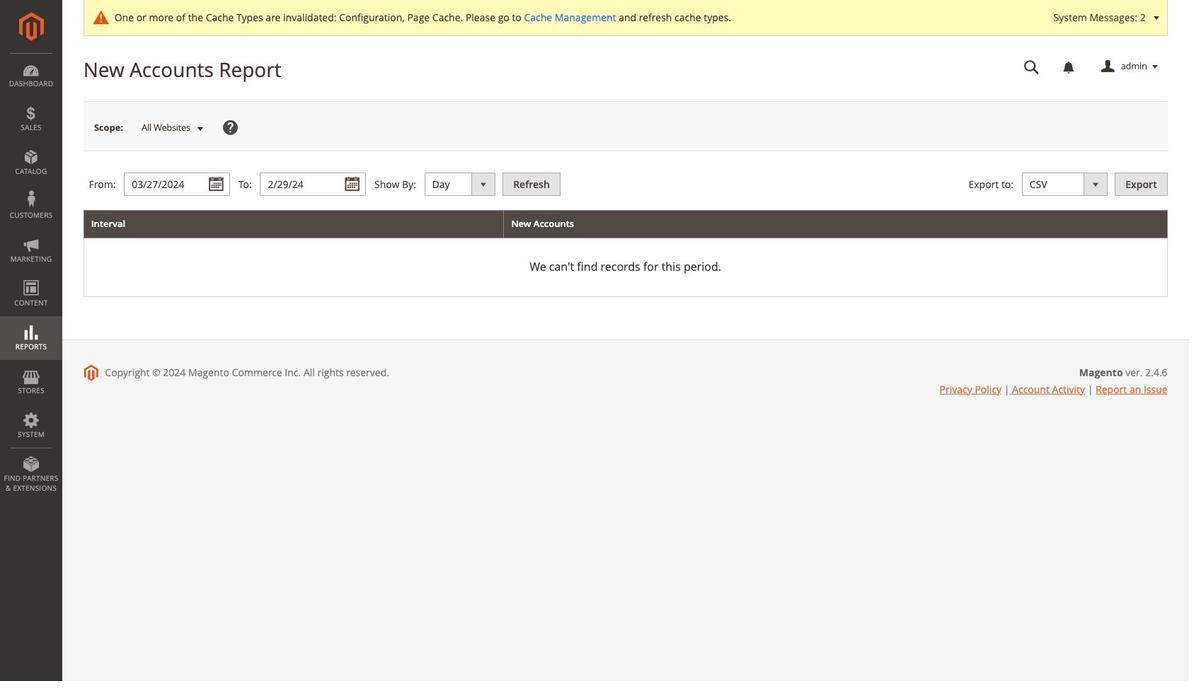 Task type: locate. For each thing, give the bounding box(es) containing it.
menu bar
[[0, 53, 62, 501]]

None text field
[[1014, 55, 1050, 79], [124, 173, 230, 196], [260, 173, 366, 196], [1014, 55, 1050, 79], [124, 173, 230, 196], [260, 173, 366, 196]]

magento admin panel image
[[19, 12, 44, 41]]



